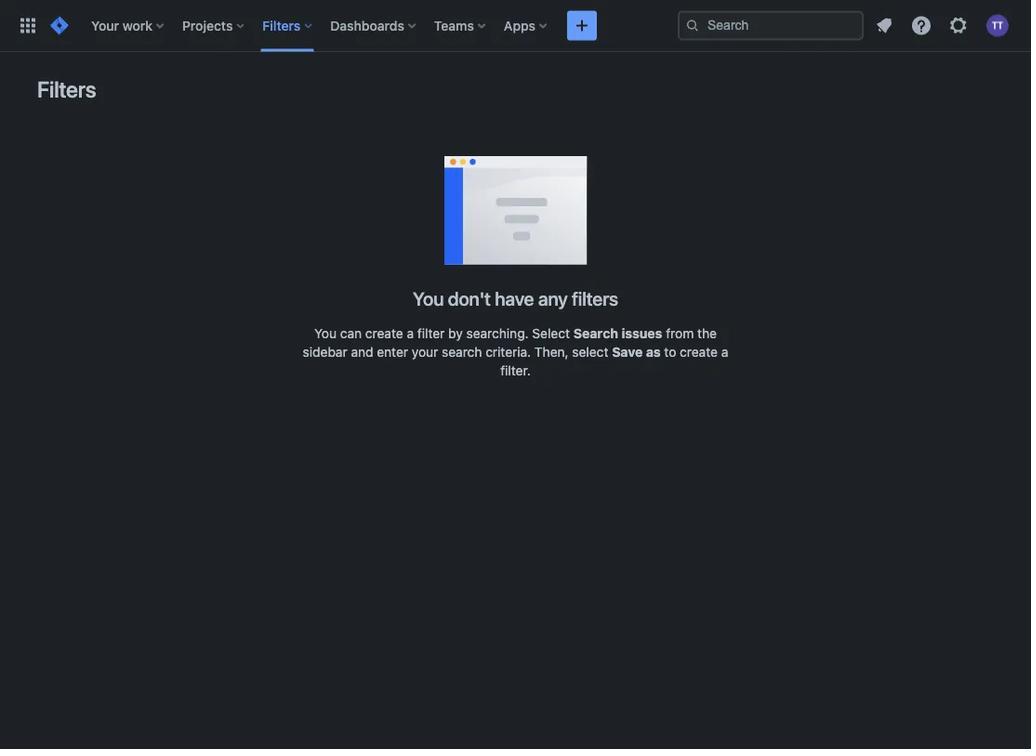Task type: locate. For each thing, give the bounding box(es) containing it.
projects button
[[177, 11, 252, 40]]

notifications image
[[873, 14, 896, 37]]

the
[[698, 326, 717, 341]]

enter
[[377, 345, 408, 360]]

create up enter
[[365, 326, 403, 341]]

1 horizontal spatial create
[[680, 345, 718, 360]]

1 vertical spatial you
[[314, 326, 337, 341]]

you up filter
[[413, 287, 444, 309]]

you
[[413, 287, 444, 309], [314, 326, 337, 341]]

teams button
[[429, 11, 493, 40]]

a left filter
[[407, 326, 414, 341]]

can
[[340, 326, 362, 341]]

select
[[532, 326, 570, 341]]

dashboards button
[[325, 11, 423, 40]]

searching.
[[467, 326, 529, 341]]

0 vertical spatial filters
[[263, 18, 301, 33]]

your
[[91, 18, 119, 33]]

as
[[646, 345, 661, 360]]

a right to
[[722, 345, 729, 360]]

any
[[538, 287, 568, 309]]

0 horizontal spatial filters
[[37, 76, 96, 102]]

issues
[[622, 326, 663, 341]]

appswitcher icon image
[[17, 14, 39, 37]]

then,
[[535, 345, 569, 360]]

create down the
[[680, 345, 718, 360]]

projects
[[182, 18, 233, 33]]

1 vertical spatial create
[[680, 345, 718, 360]]

0 horizontal spatial a
[[407, 326, 414, 341]]

dashboards
[[331, 18, 405, 33]]

filter
[[417, 326, 445, 341]]

1 vertical spatial filters
[[37, 76, 96, 102]]

create image
[[571, 14, 594, 37]]

by
[[448, 326, 463, 341]]

you for you can create a filter by searching. select search issues
[[314, 326, 337, 341]]

Search field
[[678, 11, 864, 40]]

0 horizontal spatial you
[[314, 326, 337, 341]]

1 horizontal spatial a
[[722, 345, 729, 360]]

0 horizontal spatial create
[[365, 326, 403, 341]]

have
[[495, 287, 534, 309]]

a
[[407, 326, 414, 341], [722, 345, 729, 360]]

jira software image
[[48, 14, 71, 37]]

create
[[365, 326, 403, 341], [680, 345, 718, 360]]

1 horizontal spatial filters
[[263, 18, 301, 33]]

to create a filter.
[[501, 345, 729, 379]]

filters right projects popup button
[[263, 18, 301, 33]]

filters
[[263, 18, 301, 33], [37, 76, 96, 102]]

primary element
[[11, 0, 678, 52]]

0 vertical spatial create
[[365, 326, 403, 341]]

from
[[666, 326, 694, 341]]

1 horizontal spatial you
[[413, 287, 444, 309]]

1 vertical spatial a
[[722, 345, 729, 360]]

settings image
[[948, 14, 970, 37]]

filters down jira software icon
[[37, 76, 96, 102]]

you up sidebar
[[314, 326, 337, 341]]

0 vertical spatial you
[[413, 287, 444, 309]]

create inside to create a filter.
[[680, 345, 718, 360]]

search
[[574, 326, 619, 341]]

filter.
[[501, 363, 531, 379]]

banner
[[0, 0, 1032, 52]]

and
[[351, 345, 373, 360]]



Task type: describe. For each thing, give the bounding box(es) containing it.
filters
[[572, 287, 618, 309]]

your profile and settings image
[[987, 14, 1009, 37]]

search image
[[686, 18, 700, 33]]

you can create a filter by searching. select search issues
[[314, 326, 663, 341]]

save as
[[612, 345, 661, 360]]

teams
[[434, 18, 474, 33]]

from the sidebar and enter your search criteria. then, select
[[303, 326, 717, 360]]

sidebar
[[303, 345, 348, 360]]

criteria.
[[486, 345, 531, 360]]

filters button
[[257, 11, 319, 40]]

search
[[442, 345, 482, 360]]

your work
[[91, 18, 153, 33]]

your work button
[[86, 11, 171, 40]]

you don't have any filters
[[413, 287, 618, 309]]

your
[[412, 345, 438, 360]]

work
[[123, 18, 153, 33]]

banner containing your work
[[0, 0, 1032, 52]]

filters inside dropdown button
[[263, 18, 301, 33]]

jira software image
[[48, 14, 71, 37]]

you for you don't have any filters
[[413, 287, 444, 309]]

0 vertical spatial a
[[407, 326, 414, 341]]

a inside to create a filter.
[[722, 345, 729, 360]]

help image
[[911, 14, 933, 37]]

apps button
[[498, 11, 554, 40]]

to
[[665, 345, 677, 360]]

apps
[[504, 18, 536, 33]]

don't
[[448, 287, 491, 309]]

save
[[612, 345, 643, 360]]

select
[[572, 345, 609, 360]]



Task type: vqa. For each thing, say whether or not it's contained in the screenshot.
Filters to the right
yes



